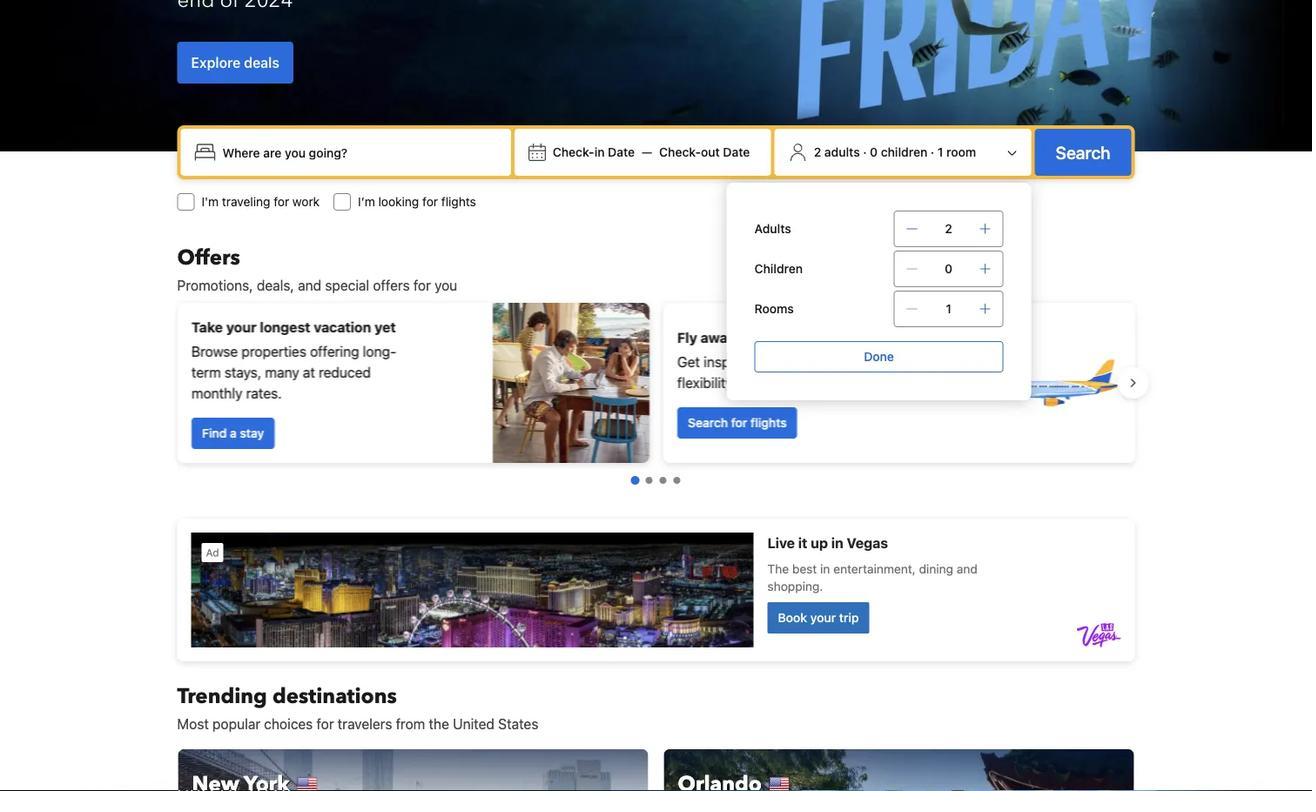 Task type: describe. For each thing, give the bounding box(es) containing it.
take
[[191, 319, 223, 336]]

explore deals link
[[177, 42, 293, 84]]

search for search for flights
[[688, 416, 728, 430]]

adults
[[825, 145, 860, 159]]

search for flights
[[688, 416, 787, 430]]

check-in date button
[[546, 137, 642, 168]]

many
[[265, 364, 299, 381]]

popular
[[213, 716, 260, 733]]

2 adults · 0 children · 1 room
[[814, 145, 977, 159]]

fly away to your dream vacation image
[[999, 322, 1121, 444]]

rates.
[[246, 385, 281, 402]]

2 · from the left
[[931, 145, 935, 159]]

stay
[[239, 426, 264, 441]]

travelers
[[338, 716, 392, 733]]

browse
[[191, 344, 238, 360]]

—
[[642, 145, 653, 159]]

fly
[[677, 330, 697, 346]]

i'm
[[202, 195, 219, 209]]

work
[[293, 195, 320, 209]]

term
[[191, 364, 221, 381]]

children
[[881, 145, 928, 159]]

search button
[[1035, 129, 1132, 176]]

2 date from the left
[[723, 145, 750, 159]]

choices
[[264, 716, 313, 733]]

destinations
[[273, 682, 397, 711]]

i'm
[[358, 195, 375, 209]]

offers
[[373, 277, 410, 294]]

you
[[435, 277, 457, 294]]

your inside take your longest vacation yet browse properties offering long- term stays, many at reduced monthly rates.
[[226, 319, 256, 336]]

1 inside 'button'
[[938, 145, 944, 159]]

offers
[[177, 243, 240, 272]]

vacation inside fly away to your dream vacation get inspired – compare and book flights with flexibility
[[836, 330, 893, 346]]

i'm traveling for work
[[202, 195, 320, 209]]

0 horizontal spatial flights
[[441, 195, 476, 209]]

away
[[700, 330, 735, 346]]

offering
[[310, 344, 359, 360]]

monthly
[[191, 385, 242, 402]]

yet
[[374, 319, 396, 336]]

special
[[325, 277, 369, 294]]

for inside offers promotions, deals, and special offers for you
[[414, 277, 431, 294]]

longest
[[260, 319, 310, 336]]

1 date from the left
[[608, 145, 635, 159]]

children
[[755, 262, 803, 276]]

main content containing offers
[[163, 243, 1149, 792]]

flexibility
[[677, 375, 733, 391]]

search for flights link
[[677, 408, 797, 439]]

most
[[177, 716, 209, 733]]

deals,
[[257, 277, 294, 294]]

deals
[[244, 54, 279, 71]]

offers promotions, deals, and special offers for you
[[177, 243, 457, 294]]

progress bar inside main content
[[631, 476, 681, 485]]

properties
[[241, 344, 306, 360]]

2 for 2
[[945, 222, 953, 236]]

explore
[[191, 54, 241, 71]]

for down flexibility
[[731, 416, 747, 430]]

for right 'looking'
[[423, 195, 438, 209]]

book
[[855, 354, 887, 371]]

1 check- from the left
[[553, 145, 595, 159]]

promotions,
[[177, 277, 253, 294]]

traveling
[[222, 195, 270, 209]]

find a stay link
[[191, 418, 274, 449]]

0 inside 'button'
[[870, 145, 878, 159]]

explore deals
[[191, 54, 279, 71]]

advertisement region
[[177, 519, 1135, 662]]

and inside fly away to your dream vacation get inspired – compare and book flights with flexibility
[[828, 354, 852, 371]]

region containing take your longest vacation yet
[[163, 296, 1149, 470]]



Task type: vqa. For each thing, say whether or not it's contained in the screenshot.
Search for Search for flights
yes



Task type: locate. For each thing, give the bounding box(es) containing it.
1 horizontal spatial vacation
[[836, 330, 893, 346]]

for inside trending destinations most popular choices for travelers from the united states
[[317, 716, 334, 733]]

1 up with
[[946, 302, 952, 316]]

and right deals,
[[298, 277, 321, 294]]

2 for 2 adults · 0 children · 1 room
[[814, 145, 821, 159]]

i'm looking for flights
[[358, 195, 476, 209]]

date right out at right
[[723, 145, 750, 159]]

your
[[226, 319, 256, 336], [756, 330, 786, 346]]

find
[[202, 426, 226, 441]]

0 vertical spatial and
[[298, 277, 321, 294]]

with
[[933, 354, 959, 371]]

take your longest vacation yet browse properties offering long- term stays, many at reduced monthly rates.
[[191, 319, 396, 402]]

2 check- from the left
[[659, 145, 701, 159]]

find a stay
[[202, 426, 264, 441]]

· right children at the right top
[[931, 145, 935, 159]]

1 left room
[[938, 145, 944, 159]]

vacation inside take your longest vacation yet browse properties offering long- term stays, many at reduced monthly rates.
[[313, 319, 371, 336]]

2 horizontal spatial flights
[[890, 354, 929, 371]]

0 vertical spatial search
[[1056, 142, 1111, 162]]

check- left —
[[553, 145, 595, 159]]

compare
[[769, 354, 824, 371]]

1 horizontal spatial and
[[828, 354, 852, 371]]

at
[[303, 364, 315, 381]]

adults
[[755, 222, 791, 236]]

1 horizontal spatial check-
[[659, 145, 701, 159]]

0 vertical spatial 0
[[870, 145, 878, 159]]

out
[[701, 145, 720, 159]]

–
[[757, 354, 765, 371]]

done
[[864, 350, 894, 364]]

check-in date — check-out date
[[553, 145, 750, 159]]

vacation
[[313, 319, 371, 336], [836, 330, 893, 346]]

progress bar
[[631, 476, 681, 485]]

0 horizontal spatial check-
[[553, 145, 595, 159]]

main content
[[163, 243, 1149, 792]]

check- right —
[[659, 145, 701, 159]]

region
[[163, 296, 1149, 470]]

your right take
[[226, 319, 256, 336]]

0 horizontal spatial 1
[[938, 145, 944, 159]]

long-
[[363, 344, 396, 360]]

search
[[1056, 142, 1111, 162], [688, 416, 728, 430]]

· right adults
[[863, 145, 867, 159]]

0
[[870, 145, 878, 159], [945, 262, 953, 276]]

Where are you going? field
[[216, 137, 504, 168]]

0 horizontal spatial and
[[298, 277, 321, 294]]

1 horizontal spatial search
[[1056, 142, 1111, 162]]

for left work
[[274, 195, 289, 209]]

flights down –
[[750, 416, 787, 430]]

1 horizontal spatial 0
[[945, 262, 953, 276]]

1 vertical spatial and
[[828, 354, 852, 371]]

and left book
[[828, 354, 852, 371]]

and inside offers promotions, deals, and special offers for you
[[298, 277, 321, 294]]

1 vertical spatial 1
[[946, 302, 952, 316]]

trending destinations most popular choices for travelers from the united states
[[177, 682, 539, 733]]

looking
[[378, 195, 419, 209]]

1 horizontal spatial 2
[[945, 222, 953, 236]]

vacation up the offering
[[313, 319, 371, 336]]

flights right 'looking'
[[441, 195, 476, 209]]

0 vertical spatial 2
[[814, 145, 821, 159]]

check-
[[553, 145, 595, 159], [659, 145, 701, 159]]

for
[[274, 195, 289, 209], [423, 195, 438, 209], [414, 277, 431, 294], [731, 416, 747, 430], [317, 716, 334, 733]]

2
[[814, 145, 821, 159], [945, 222, 953, 236]]

your right to
[[756, 330, 786, 346]]

0 horizontal spatial 0
[[870, 145, 878, 159]]

and
[[298, 277, 321, 294], [828, 354, 852, 371]]

0 horizontal spatial date
[[608, 145, 635, 159]]

1 · from the left
[[863, 145, 867, 159]]

united
[[453, 716, 495, 733]]

0 horizontal spatial 2
[[814, 145, 821, 159]]

states
[[498, 716, 539, 733]]

2 vertical spatial flights
[[750, 416, 787, 430]]

1 vertical spatial 0
[[945, 262, 953, 276]]

for left "you"
[[414, 277, 431, 294]]

0 horizontal spatial your
[[226, 319, 256, 336]]

reduced
[[318, 364, 371, 381]]

flights left with
[[890, 354, 929, 371]]

rooms
[[755, 302, 794, 316]]

2 inside 'button'
[[814, 145, 821, 159]]

0 vertical spatial flights
[[441, 195, 476, 209]]

1 horizontal spatial your
[[756, 330, 786, 346]]

0 horizontal spatial search
[[688, 416, 728, 430]]

vacation up done
[[836, 330, 893, 346]]

2 adults · 0 children · 1 room button
[[782, 136, 1025, 169]]

get
[[677, 354, 700, 371]]

1
[[938, 145, 944, 159], [946, 302, 952, 316]]

search inside button
[[1056, 142, 1111, 162]]

1 vertical spatial search
[[688, 416, 728, 430]]

inspired
[[703, 354, 754, 371]]

dream
[[789, 330, 833, 346]]

0 horizontal spatial vacation
[[313, 319, 371, 336]]

date
[[608, 145, 635, 159], [723, 145, 750, 159]]

from
[[396, 716, 425, 733]]

1 vertical spatial 2
[[945, 222, 953, 236]]

search for search
[[1056, 142, 1111, 162]]

to
[[739, 330, 752, 346]]

the
[[429, 716, 449, 733]]

1 horizontal spatial 1
[[946, 302, 952, 316]]

search inside main content
[[688, 416, 728, 430]]

1 horizontal spatial ·
[[931, 145, 935, 159]]

take your longest vacation yet image
[[493, 303, 649, 463]]

flights inside fly away to your dream vacation get inspired – compare and book flights with flexibility
[[890, 354, 929, 371]]

in
[[595, 145, 605, 159]]

for down destinations
[[317, 716, 334, 733]]

stays,
[[224, 364, 261, 381]]

1 vertical spatial flights
[[890, 354, 929, 371]]

1 horizontal spatial date
[[723, 145, 750, 159]]

1 horizontal spatial flights
[[750, 416, 787, 430]]

date right in on the top left
[[608, 145, 635, 159]]

0 horizontal spatial ·
[[863, 145, 867, 159]]

0 vertical spatial 1
[[938, 145, 944, 159]]

trending
[[177, 682, 267, 711]]

·
[[863, 145, 867, 159], [931, 145, 935, 159]]

a
[[230, 426, 236, 441]]

done button
[[755, 341, 1004, 373]]

flights
[[441, 195, 476, 209], [890, 354, 929, 371], [750, 416, 787, 430]]

your inside fly away to your dream vacation get inspired – compare and book flights with flexibility
[[756, 330, 786, 346]]

check-out date button
[[653, 137, 757, 168]]

fly away to your dream vacation get inspired – compare and book flights with flexibility
[[677, 330, 959, 391]]

2 down room
[[945, 222, 953, 236]]

2 left adults
[[814, 145, 821, 159]]

room
[[947, 145, 977, 159]]



